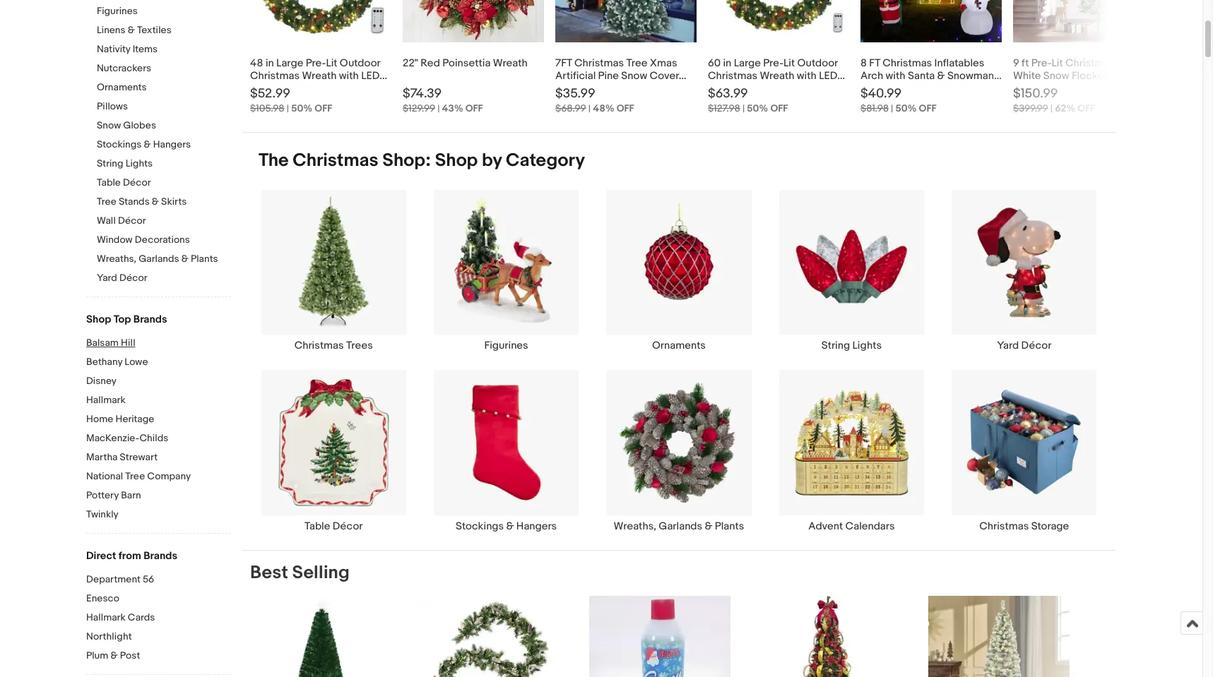 Task type: describe. For each thing, give the bounding box(es) containing it.
prextex premium 4 ft collapsible decorated christmas tree w/ lights pop-up image
[[766, 596, 894, 678]]

0 vertical spatial table décor link
[[97, 177, 231, 190]]

1 vertical spatial ornaments link
[[593, 189, 765, 353]]

balsam hill link
[[86, 337, 231, 351]]

1 vertical spatial figurines link
[[420, 189, 593, 353]]

best
[[250, 562, 288, 584]]

christmas left trees
[[294, 339, 344, 353]]

led for $63.99
[[819, 69, 838, 83]]

48 in large pre-lit outdoor christmas wreath with led lights, bows decoration image
[[250, 0, 392, 42]]

stands
[[119, 196, 150, 208]]

shop top brands
[[86, 313, 167, 326]]

bows for $63.99
[[742, 82, 768, 95]]

shop:
[[383, 150, 431, 172]]

balsam
[[86, 337, 119, 349]]

homcom 02-0342 6' pre-lit fiber optic artificial christmas tree - green image
[[250, 596, 392, 678]]

off for $63.99
[[771, 102, 788, 114]]

direct
[[86, 550, 116, 563]]

from
[[119, 550, 141, 563]]

50% for $63.99
[[747, 102, 768, 114]]

wreath for $52.99
[[302, 69, 337, 83]]

off for $74.39
[[466, 102, 483, 114]]

| for $74.39
[[438, 102, 440, 114]]

childs
[[139, 432, 168, 445]]

0 horizontal spatial ornaments link
[[97, 81, 231, 95]]

$52.99 $105.98 | 50% off
[[250, 86, 332, 114]]

large for $52.99
[[276, 57, 303, 70]]

$81.98
[[861, 102, 889, 114]]

1 horizontal spatial stockings & hangers link
[[420, 370, 593, 533]]

nativity
[[97, 43, 130, 55]]

7ft christmas tree xmas artificial pine snow cover holiday decor indoor outdoor image
[[555, 0, 697, 42]]

snow globes link
[[97, 119, 231, 133]]

tree inside balsam hill bethany lowe disney hallmark home heritage mackenzie-childs martha strewart national tree company pottery barn twinkly
[[125, 471, 145, 483]]

pre- for $52.99
[[306, 57, 326, 70]]

nutcrackers link
[[97, 62, 231, 76]]

skirts
[[161, 196, 187, 208]]

flocked
[[1072, 69, 1111, 83]]

christmas inside 60 in large pre-lit outdoor christmas wreath with led lights, bows decoration
[[708, 69, 758, 83]]

yard décor
[[997, 339, 1052, 353]]

lights inside 9 ft pre-lit christmas tree white snow flocked holiday decoration w/ led lights
[[1106, 82, 1135, 95]]

in for $52.99
[[266, 57, 274, 70]]

9 ft pre-lit christmas tree white snow flocked holiday decoration w/ led lights
[[1013, 57, 1149, 95]]

with for $52.99
[[339, 69, 359, 83]]

martha strewart link
[[86, 452, 231, 465]]

| for $35.99
[[589, 102, 591, 114]]

string lights
[[822, 339, 882, 353]]

1 vertical spatial wreaths, garlands & plants link
[[593, 370, 765, 533]]

christmas left storage in the right bottom of the page
[[980, 520, 1029, 533]]

0 vertical spatial figurines link
[[97, 5, 231, 18]]

pre- inside 9 ft pre-lit christmas tree white snow flocked holiday decoration w/ led lights
[[1032, 57, 1052, 70]]

christmas storage
[[980, 520, 1069, 533]]

hallmark link
[[86, 394, 231, 408]]

$105.98 text field
[[250, 102, 285, 114]]

balsam hill bethany lowe disney hallmark home heritage mackenzie-childs martha strewart national tree company pottery barn twinkly
[[86, 337, 191, 521]]

trees
[[346, 339, 373, 353]]

mackenzie-childs link
[[86, 432, 231, 446]]

string inside figurines linens & textiles nativity items nutcrackers ornaments pillows snow globes stockings & hangers string lights table décor tree stands & skirts wall décor window decorations wreaths, garlands & plants yard décor
[[97, 158, 123, 170]]

poinsettia
[[443, 57, 491, 70]]

1 vertical spatial string lights link
[[765, 189, 938, 353]]

white
[[1013, 69, 1041, 83]]

48
[[250, 57, 263, 70]]

string inside "string lights" link
[[822, 339, 850, 353]]

advent calendars link
[[765, 370, 938, 533]]

linens & textiles link
[[97, 24, 231, 37]]

figurines linens & textiles nativity items nutcrackers ornaments pillows snow globes stockings & hangers string lights table décor tree stands & skirts wall décor window decorations wreaths, garlands & plants yard décor
[[97, 5, 218, 284]]

| for $150.99
[[1051, 102, 1053, 114]]

$127.98
[[708, 102, 740, 114]]

1 horizontal spatial hangers
[[516, 520, 557, 533]]

ft
[[1022, 57, 1029, 70]]

$74.39 $129.99 | 43% off
[[403, 86, 483, 114]]

8 ft christmas inflatables arch with santa & snowman blow up outdoor decorations image
[[861, 0, 1002, 42]]

brands for shop top brands
[[133, 313, 167, 326]]

disney link
[[86, 375, 231, 389]]

best selling
[[250, 562, 350, 584]]

enesco link
[[86, 593, 231, 606]]

led inside 9 ft pre-lit christmas tree white snow flocked holiday decoration w/ led lights
[[1085, 82, 1103, 95]]

lights inside "string lights" link
[[853, 339, 882, 353]]

department
[[86, 574, 141, 586]]

top
[[114, 313, 131, 326]]

category
[[506, 150, 585, 172]]

wall
[[97, 215, 116, 227]]

$399.99
[[1013, 102, 1048, 114]]

$150.99 $399.99 | 62% off
[[1013, 86, 1096, 114]]

twinkly link
[[86, 509, 231, 522]]

hill
[[121, 337, 135, 349]]

christmas inside 48 in large pre-lit outdoor christmas wreath with led lights, bows decoration
[[250, 69, 300, 83]]

yard inside figurines linens & textiles nativity items nutcrackers ornaments pillows snow globes stockings & hangers string lights table décor tree stands & skirts wall décor window decorations wreaths, garlands & plants yard décor
[[97, 272, 117, 284]]

outdoor for $52.99
[[340, 57, 380, 70]]

disney
[[86, 375, 117, 387]]

$35.99 $68.99 | 48% off
[[555, 86, 634, 114]]

nativity items link
[[97, 43, 231, 57]]

22" red poinsettia wreath
[[403, 57, 528, 70]]

$127.98 text field
[[708, 102, 740, 114]]

plum
[[86, 650, 108, 662]]

barn
[[121, 490, 141, 502]]

gdf studio 9ft mixed spruce pre-lit clear led artificial christmas garland image
[[420, 596, 561, 678]]

ornaments inside ornaments link
[[652, 339, 706, 353]]

0 horizontal spatial stockings & hangers link
[[97, 139, 231, 152]]

62%
[[1055, 102, 1076, 114]]

pillows
[[97, 100, 128, 112]]

christmas trees link
[[247, 189, 420, 353]]

$150.99
[[1013, 86, 1058, 102]]

48 in large pre-lit outdoor christmas wreath with led lights, bows decoration
[[250, 57, 380, 95]]

60 in large pre-lit outdoor christmas wreath with led lights, bows decoration image
[[708, 0, 849, 42]]

decoration for $63.99
[[771, 82, 825, 95]]

56
[[143, 574, 154, 586]]

1 vertical spatial wreaths,
[[614, 520, 656, 533]]

table décor
[[305, 520, 363, 533]]

twinkly
[[86, 509, 119, 521]]

christmas right the
[[293, 150, 379, 172]]

| for $40.99
[[891, 102, 893, 114]]

christmas trees
[[294, 339, 373, 353]]

pre- for $63.99
[[763, 57, 784, 70]]

$40.99
[[861, 86, 902, 102]]

table inside figurines linens & textiles nativity items nutcrackers ornaments pillows snow globes stockings & hangers string lights table décor tree stands & skirts wall décor window decorations wreaths, garlands & plants yard décor
[[97, 177, 121, 189]]

christmas storage link
[[938, 370, 1111, 533]]

$74.39
[[403, 86, 442, 102]]

holiday
[[1113, 69, 1149, 83]]

43%
[[442, 102, 463, 114]]

$40.99 $81.98 | 50% off
[[861, 86, 937, 114]]

items
[[133, 43, 158, 55]]

decoration inside 9 ft pre-lit christmas tree white snow flocked holiday decoration w/ led lights
[[1013, 82, 1067, 95]]

advent
[[809, 520, 843, 533]]

nutcrackers
[[97, 62, 151, 74]]

home heritage link
[[86, 413, 231, 427]]

lowe
[[125, 356, 148, 368]]

1 horizontal spatial shop
[[435, 150, 478, 172]]

ornaments inside figurines linens & textiles nativity items nutcrackers ornaments pillows snow globes stockings & hangers string lights table décor tree stands & skirts wall décor window decorations wreaths, garlands & plants yard décor
[[97, 81, 147, 93]]

heritage
[[115, 413, 154, 425]]

calendars
[[846, 520, 895, 533]]

homcom 6ft pre-lighted artificial snow flocked christmas tree with warm white led lights - green/white image
[[929, 596, 1070, 678]]

bethany lowe link
[[86, 356, 231, 370]]



Task type: locate. For each thing, give the bounding box(es) containing it.
window
[[97, 234, 133, 246]]

0 vertical spatial hallmark
[[86, 394, 126, 406]]

lights inside figurines linens & textiles nativity items nutcrackers ornaments pillows snow globes stockings & hangers string lights table décor tree stands & skirts wall décor window decorations wreaths, garlands & plants yard décor
[[126, 158, 153, 170]]

selling
[[292, 562, 350, 584]]

home
[[86, 413, 113, 425]]

2 | from the left
[[438, 102, 440, 114]]

textiles
[[137, 24, 172, 36]]

stockings
[[97, 139, 142, 151], [456, 520, 504, 533]]

tree
[[1118, 57, 1139, 70], [97, 196, 117, 208], [125, 471, 145, 483]]

0 horizontal spatial large
[[276, 57, 303, 70]]

lit down the '60 in large pre-lit outdoor christmas wreath with led lights, bows decoration' image on the right top of page
[[784, 57, 795, 70]]

off right the 48%
[[617, 102, 634, 114]]

lit for $63.99
[[784, 57, 795, 70]]

shop left top at left
[[86, 313, 111, 326]]

tree down strewart
[[125, 471, 145, 483]]

$68.99 text field
[[555, 102, 586, 114]]

tree up wall
[[97, 196, 117, 208]]

off for $35.99
[[617, 102, 634, 114]]

lit
[[326, 57, 337, 70], [784, 57, 795, 70], [1052, 57, 1063, 70]]

| left the 48%
[[589, 102, 591, 114]]

tree right flocked
[[1118, 57, 1139, 70]]

2 large from the left
[[734, 57, 761, 70]]

$63.99 $127.98 | 50% off
[[708, 86, 788, 114]]

wreath up $52.99 $105.98 | 50% off
[[302, 69, 337, 83]]

with
[[339, 69, 359, 83], [797, 69, 817, 83]]

stockings & hangers link
[[97, 139, 231, 152], [420, 370, 593, 533]]

1 with from the left
[[339, 69, 359, 83]]

with inside 60 in large pre-lit outdoor christmas wreath with led lights, bows decoration
[[797, 69, 817, 83]]

hallmark inside department 56 enesco hallmark cards northlight plum & post
[[86, 612, 126, 624]]

| left 43%
[[438, 102, 440, 114]]

hangers
[[153, 139, 191, 151], [516, 520, 557, 533]]

1 horizontal spatial string lights link
[[765, 189, 938, 353]]

1 vertical spatial yard
[[997, 339, 1019, 353]]

off right 62%
[[1078, 102, 1096, 114]]

0 horizontal spatial tree
[[97, 196, 117, 208]]

0 vertical spatial wreaths,
[[97, 253, 136, 265]]

w/
[[1070, 82, 1083, 95]]

2 horizontal spatial tree
[[1118, 57, 1139, 70]]

wreaths, garlands & plants link
[[97, 253, 231, 266], [593, 370, 765, 533]]

60
[[708, 57, 721, 70]]

hallmark inside balsam hill bethany lowe disney hallmark home heritage mackenzie-childs martha strewart national tree company pottery barn twinkly
[[86, 394, 126, 406]]

lights
[[1106, 82, 1135, 95], [126, 158, 153, 170], [853, 339, 882, 353]]

with inside 48 in large pre-lit outdoor christmas wreath with led lights, bows decoration
[[339, 69, 359, 83]]

snow inside figurines linens & textiles nativity items nutcrackers ornaments pillows snow globes stockings & hangers string lights table décor tree stands & skirts wall décor window decorations wreaths, garlands & plants yard décor
[[97, 119, 121, 131]]

pottery barn link
[[86, 490, 231, 503]]

| inside $150.99 $399.99 | 62% off
[[1051, 102, 1053, 114]]

1 horizontal spatial outdoor
[[797, 57, 838, 70]]

decorations
[[135, 234, 190, 246]]

| inside '$74.39 $129.99 | 43% off'
[[438, 102, 440, 114]]

0 vertical spatial lights
[[1106, 82, 1135, 95]]

wreath right the poinsettia on the left of page
[[493, 57, 528, 70]]

50% inside $52.99 $105.98 | 50% off
[[291, 102, 313, 114]]

0 vertical spatial hangers
[[153, 139, 191, 151]]

lit right ft in the right of the page
[[1052, 57, 1063, 70]]

tree stands & skirts link
[[97, 196, 231, 209]]

wreath up $63.99 $127.98 | 50% off
[[760, 69, 795, 83]]

1 horizontal spatial led
[[819, 69, 838, 83]]

0 vertical spatial yard
[[97, 272, 117, 284]]

0 horizontal spatial yard
[[97, 272, 117, 284]]

1 vertical spatial ornaments
[[652, 339, 706, 353]]

christmas up $52.99 on the top of page
[[250, 69, 300, 83]]

wreaths, inside figurines linens & textiles nativity items nutcrackers ornaments pillows snow globes stockings & hangers string lights table décor tree stands & skirts wall décor window decorations wreaths, garlands & plants yard décor
[[97, 253, 136, 265]]

brands for direct from brands
[[144, 550, 177, 563]]

1 horizontal spatial bows
[[742, 82, 768, 95]]

48%
[[593, 102, 615, 114]]

1 horizontal spatial lights,
[[708, 82, 740, 95]]

1 vertical spatial brands
[[144, 550, 177, 563]]

enesco
[[86, 593, 119, 605]]

| inside $35.99 $68.99 | 48% off
[[589, 102, 591, 114]]

2 ft pvc christmas tree - white image
[[1098, 596, 1213, 678]]

1 vertical spatial stockings
[[456, 520, 504, 533]]

2 hallmark from the top
[[86, 612, 126, 624]]

2 horizontal spatial lights
[[1106, 82, 1135, 95]]

0 vertical spatial ornaments link
[[97, 81, 231, 95]]

6 | from the left
[[1051, 102, 1053, 114]]

1 50% from the left
[[291, 102, 313, 114]]

2 bows from the left
[[742, 82, 768, 95]]

wreath
[[493, 57, 528, 70], [302, 69, 337, 83], [760, 69, 795, 83]]

0 horizontal spatial string
[[97, 158, 123, 170]]

pre- down the '60 in large pre-lit outdoor christmas wreath with led lights, bows decoration' image on the right top of page
[[763, 57, 784, 70]]

hallmark down enesco
[[86, 612, 126, 624]]

shop left the by
[[435, 150, 478, 172]]

wreath inside 48 in large pre-lit outdoor christmas wreath with led lights, bows decoration
[[302, 69, 337, 83]]

large inside 60 in large pre-lit outdoor christmas wreath with led lights, bows decoration
[[734, 57, 761, 70]]

hallmark
[[86, 394, 126, 406], [86, 612, 126, 624]]

1 bows from the left
[[284, 82, 310, 95]]

pre- right ft in the right of the page
[[1032, 57, 1052, 70]]

2 horizontal spatial pre-
[[1032, 57, 1052, 70]]

department 56 enesco hallmark cards northlight plum & post
[[86, 574, 155, 662]]

| right $105.98
[[287, 102, 289, 114]]

1 horizontal spatial pre-
[[763, 57, 784, 70]]

&
[[128, 24, 135, 36], [144, 139, 151, 151], [152, 196, 159, 208], [181, 253, 189, 265], [506, 520, 514, 533], [705, 520, 713, 533], [111, 650, 118, 662]]

stockings & hangers
[[456, 520, 557, 533]]

snow inside 9 ft pre-lit christmas tree white snow flocked holiday decoration w/ led lights
[[1044, 69, 1070, 83]]

led inside 48 in large pre-lit outdoor christmas wreath with led lights, bows decoration
[[361, 69, 380, 83]]

$105.98
[[250, 102, 285, 114]]

off inside $35.99 $68.99 | 48% off
[[617, 102, 634, 114]]

brands
[[133, 313, 167, 326], [144, 550, 177, 563]]

50% inside $40.99 $81.98 | 50% off
[[896, 102, 917, 114]]

decoration right $63.99 on the top right
[[771, 82, 825, 95]]

1 horizontal spatial wreaths, garlands & plants link
[[593, 370, 765, 533]]

50%
[[291, 102, 313, 114], [747, 102, 768, 114], [896, 102, 917, 114]]

storage
[[1032, 520, 1069, 533]]

1 vertical spatial plants
[[715, 520, 744, 533]]

1 vertical spatial table
[[305, 520, 330, 533]]

2 with from the left
[[797, 69, 817, 83]]

martha
[[86, 452, 118, 464]]

lit inside 9 ft pre-lit christmas tree white snow flocked holiday decoration w/ led lights
[[1052, 57, 1063, 70]]

1 horizontal spatial ornaments link
[[593, 189, 765, 353]]

| inside $63.99 $127.98 | 50% off
[[743, 102, 745, 114]]

3 off from the left
[[617, 102, 634, 114]]

decoration up $399.99
[[1013, 82, 1067, 95]]

5 off from the left
[[919, 102, 937, 114]]

2 horizontal spatial wreath
[[760, 69, 795, 83]]

2 horizontal spatial led
[[1085, 82, 1103, 95]]

0 horizontal spatial table
[[97, 177, 121, 189]]

lit down 48 in large pre-lit outdoor christmas wreath with led lights, bows decoration image at the left of page
[[326, 57, 337, 70]]

yard décor link
[[938, 189, 1111, 353], [97, 272, 231, 286]]

with down 48 in large pre-lit outdoor christmas wreath with led lights, bows decoration image at the left of page
[[339, 69, 359, 83]]

pre- inside 60 in large pre-lit outdoor christmas wreath with led lights, bows decoration
[[763, 57, 784, 70]]

off down 60 in large pre-lit outdoor christmas wreath with led lights, bows decoration
[[771, 102, 788, 114]]

off down 48 in large pre-lit outdoor christmas wreath with led lights, bows decoration
[[315, 102, 332, 114]]

hallmark cards link
[[86, 612, 231, 625]]

large
[[276, 57, 303, 70], [734, 57, 761, 70]]

| for $52.99
[[287, 102, 289, 114]]

in inside 60 in large pre-lit outdoor christmas wreath with led lights, bows decoration
[[723, 57, 732, 70]]

brands up balsam hill link at left
[[133, 313, 167, 326]]

figurines for figurines linens & textiles nativity items nutcrackers ornaments pillows snow globes stockings & hangers string lights table décor tree stands & skirts wall décor window decorations wreaths, garlands & plants yard décor
[[97, 5, 138, 17]]

lit for $52.99
[[326, 57, 337, 70]]

in for $63.99
[[723, 57, 732, 70]]

northlight link
[[86, 631, 231, 645]]

1 horizontal spatial plants
[[715, 520, 744, 533]]

9 ft pre-lit christmas tree white snow flocked holiday decoration w/ led lights image
[[1013, 0, 1155, 42]]

with down the '60 in large pre-lit outdoor christmas wreath with led lights, bows decoration' image on the right top of page
[[797, 69, 817, 83]]

decoration inside 48 in large pre-lit outdoor christmas wreath with led lights, bows decoration
[[313, 82, 367, 95]]

1 vertical spatial tree
[[97, 196, 117, 208]]

off right $81.98 text field
[[919, 102, 937, 114]]

50% for $40.99
[[896, 102, 917, 114]]

outdoor left 22"
[[340, 57, 380, 70]]

globes
[[123, 119, 156, 131]]

1 hallmark from the top
[[86, 394, 126, 406]]

in
[[266, 57, 274, 70], [723, 57, 732, 70]]

hangers inside figurines linens & textiles nativity items nutcrackers ornaments pillows snow globes stockings & hangers string lights table décor tree stands & skirts wall décor window decorations wreaths, garlands & plants yard décor
[[153, 139, 191, 151]]

off for $40.99
[[919, 102, 937, 114]]

0 horizontal spatial pre-
[[306, 57, 326, 70]]

outdoor
[[340, 57, 380, 70], [797, 57, 838, 70]]

1 horizontal spatial with
[[797, 69, 817, 83]]

led for $52.99
[[361, 69, 380, 83]]

outdoor for $63.99
[[797, 57, 838, 70]]

50% down $63.99 on the top right
[[747, 102, 768, 114]]

table décor link
[[97, 177, 231, 190], [247, 370, 420, 533]]

0 horizontal spatial lights
[[126, 158, 153, 170]]

lights, for $52.99
[[250, 82, 282, 95]]

outdoor down the '60 in large pre-lit outdoor christmas wreath with led lights, bows decoration' image on the right top of page
[[797, 57, 838, 70]]

large right 48
[[276, 57, 303, 70]]

lights, up $105.98
[[250, 82, 282, 95]]

2 lit from the left
[[784, 57, 795, 70]]

0 horizontal spatial lit
[[326, 57, 337, 70]]

national tree company link
[[86, 471, 231, 484]]

3 50% from the left
[[896, 102, 917, 114]]

1 horizontal spatial yard décor link
[[938, 189, 1111, 353]]

table
[[97, 177, 121, 189], [305, 520, 330, 533]]

off inside $63.99 $127.98 | 50% off
[[771, 102, 788, 114]]

1 vertical spatial stockings & hangers link
[[420, 370, 593, 533]]

| right $81.98
[[891, 102, 893, 114]]

1 horizontal spatial ornaments
[[652, 339, 706, 353]]

| inside $52.99 $105.98 | 50% off
[[287, 102, 289, 114]]

wreath for $63.99
[[760, 69, 795, 83]]

off for $150.99
[[1078, 102, 1096, 114]]

2 vertical spatial lights
[[853, 339, 882, 353]]

off inside '$74.39 $129.99 | 43% off'
[[466, 102, 483, 114]]

0 horizontal spatial in
[[266, 57, 274, 70]]

wall décor link
[[97, 215, 231, 228]]

window decorations link
[[97, 234, 231, 247]]

santa snow spray aerosol - 9oz image
[[589, 596, 731, 678]]

large inside 48 in large pre-lit outdoor christmas wreath with led lights, bows decoration
[[276, 57, 303, 70]]

lights, inside 48 in large pre-lit outdoor christmas wreath with led lights, bows decoration
[[250, 82, 282, 95]]

bethany
[[86, 356, 122, 368]]

the
[[259, 150, 289, 172]]

1 vertical spatial garlands
[[659, 520, 703, 533]]

1 horizontal spatial table décor link
[[247, 370, 420, 533]]

0 vertical spatial snow
[[1044, 69, 1070, 83]]

pre- down 48 in large pre-lit outdoor christmas wreath with led lights, bows decoration image at the left of page
[[306, 57, 326, 70]]

& inside department 56 enesco hallmark cards northlight plum & post
[[111, 650, 118, 662]]

figurines inside figurines linens & textiles nativity items nutcrackers ornaments pillows snow globes stockings & hangers string lights table décor tree stands & skirts wall décor window decorations wreaths, garlands & plants yard décor
[[97, 5, 138, 17]]

northlight
[[86, 631, 132, 643]]

décor inside "link"
[[333, 520, 363, 533]]

plum & post link
[[86, 650, 231, 664]]

0 horizontal spatial wreaths,
[[97, 253, 136, 265]]

1 lit from the left
[[326, 57, 337, 70]]

off inside $52.99 $105.98 | 50% off
[[315, 102, 332, 114]]

0 horizontal spatial shop
[[86, 313, 111, 326]]

1 horizontal spatial figurines
[[484, 339, 528, 353]]

department 56 link
[[86, 574, 231, 587]]

decoration
[[313, 82, 367, 95], [771, 82, 825, 95], [1013, 82, 1067, 95]]

outdoor inside 48 in large pre-lit outdoor christmas wreath with led lights, bows decoration
[[340, 57, 380, 70]]

0 vertical spatial garlands
[[139, 253, 179, 265]]

1 large from the left
[[276, 57, 303, 70]]

tree inside figurines linens & textiles nativity items nutcrackers ornaments pillows snow globes stockings & hangers string lights table décor tree stands & skirts wall décor window decorations wreaths, garlands & plants yard décor
[[97, 196, 117, 208]]

2 pre- from the left
[[763, 57, 784, 70]]

lights, inside 60 in large pre-lit outdoor christmas wreath with led lights, bows decoration
[[708, 82, 740, 95]]

& inside "link"
[[506, 520, 514, 533]]

plants
[[191, 253, 218, 265], [715, 520, 744, 533]]

5 | from the left
[[891, 102, 893, 114]]

1 horizontal spatial tree
[[125, 471, 145, 483]]

led inside 60 in large pre-lit outdoor christmas wreath with led lights, bows decoration
[[819, 69, 838, 83]]

large for $63.99
[[734, 57, 761, 70]]

figurines for figurines
[[484, 339, 528, 353]]

christmas up $63.99 on the top right
[[708, 69, 758, 83]]

3 decoration from the left
[[1013, 82, 1067, 95]]

0 horizontal spatial string lights link
[[97, 158, 231, 171]]

1 horizontal spatial lit
[[784, 57, 795, 70]]

0 horizontal spatial bows
[[284, 82, 310, 95]]

1 vertical spatial string
[[822, 339, 850, 353]]

2 in from the left
[[723, 57, 732, 70]]

1 horizontal spatial wreaths,
[[614, 520, 656, 533]]

0 horizontal spatial yard décor link
[[97, 272, 231, 286]]

pottery
[[86, 490, 119, 502]]

off for $52.99
[[315, 102, 332, 114]]

| left 62%
[[1051, 102, 1053, 114]]

3 lit from the left
[[1052, 57, 1063, 70]]

$129.99 text field
[[403, 102, 435, 114]]

lit inside 48 in large pre-lit outdoor christmas wreath with led lights, bows decoration
[[326, 57, 337, 70]]

tree inside 9 ft pre-lit christmas tree white snow flocked holiday decoration w/ led lights
[[1118, 57, 1139, 70]]

strewart
[[120, 452, 158, 464]]

1 off from the left
[[315, 102, 332, 114]]

off inside $150.99 $399.99 | 62% off
[[1078, 102, 1096, 114]]

decoration right $52.99 on the top of page
[[313, 82, 367, 95]]

1 horizontal spatial table
[[305, 520, 330, 533]]

lights, up $127.98
[[708, 82, 740, 95]]

3 | from the left
[[589, 102, 591, 114]]

0 horizontal spatial snow
[[97, 119, 121, 131]]

0 horizontal spatial lights,
[[250, 82, 282, 95]]

1 horizontal spatial lights
[[853, 339, 882, 353]]

décor
[[123, 177, 151, 189], [118, 215, 146, 227], [119, 272, 147, 284], [1022, 339, 1052, 353], [333, 520, 363, 533]]

in right 48
[[266, 57, 274, 70]]

by
[[482, 150, 502, 172]]

1 horizontal spatial wreath
[[493, 57, 528, 70]]

christmas up w/
[[1066, 57, 1115, 70]]

in right 60
[[723, 57, 732, 70]]

50% for $52.99
[[291, 102, 313, 114]]

0 vertical spatial shop
[[435, 150, 478, 172]]

| inside $40.99 $81.98 | 50% off
[[891, 102, 893, 114]]

0 horizontal spatial 50%
[[291, 102, 313, 114]]

cards
[[128, 612, 155, 624]]

christmas inside 9 ft pre-lit christmas tree white snow flocked holiday decoration w/ led lights
[[1066, 57, 1115, 70]]

3 pre- from the left
[[1032, 57, 1052, 70]]

1 vertical spatial hangers
[[516, 520, 557, 533]]

figurines
[[97, 5, 138, 17], [484, 339, 528, 353]]

0 horizontal spatial hangers
[[153, 139, 191, 151]]

in inside 48 in large pre-lit outdoor christmas wreath with led lights, bows decoration
[[266, 57, 274, 70]]

advent calendars
[[809, 520, 895, 533]]

1 decoration from the left
[[313, 82, 367, 95]]

1 pre- from the left
[[306, 57, 326, 70]]

1 horizontal spatial decoration
[[771, 82, 825, 95]]

0 horizontal spatial figurines link
[[97, 5, 231, 18]]

1 horizontal spatial figurines link
[[420, 189, 593, 353]]

| right $127.98
[[743, 102, 745, 114]]

1 outdoor from the left
[[340, 57, 380, 70]]

0 horizontal spatial table décor link
[[97, 177, 231, 190]]

bows inside 60 in large pre-lit outdoor christmas wreath with led lights, bows decoration
[[742, 82, 768, 95]]

outdoor inside 60 in large pre-lit outdoor christmas wreath with led lights, bows decoration
[[797, 57, 838, 70]]

50% inside $63.99 $127.98 | 50% off
[[747, 102, 768, 114]]

2 50% from the left
[[747, 102, 768, 114]]

plants inside figurines linens & textiles nativity items nutcrackers ornaments pillows snow globes stockings & hangers string lights table décor tree stands & skirts wall décor window decorations wreaths, garlands & plants yard décor
[[191, 253, 218, 265]]

2 horizontal spatial 50%
[[896, 102, 917, 114]]

wreath inside 60 in large pre-lit outdoor christmas wreath with led lights, bows decoration
[[760, 69, 795, 83]]

2 horizontal spatial decoration
[[1013, 82, 1067, 95]]

0 vertical spatial string
[[97, 158, 123, 170]]

brands up department 56 link
[[144, 550, 177, 563]]

22" red poinsettia wreath image
[[403, 0, 544, 42]]

bows inside 48 in large pre-lit outdoor christmas wreath with led lights, bows decoration
[[284, 82, 310, 95]]

0 vertical spatial stockings
[[97, 139, 142, 151]]

large right 60
[[734, 57, 761, 70]]

0 vertical spatial table
[[97, 177, 121, 189]]

1 vertical spatial table décor link
[[247, 370, 420, 533]]

table up selling
[[305, 520, 330, 533]]

$129.99
[[403, 102, 435, 114]]

lit inside 60 in large pre-lit outdoor christmas wreath with led lights, bows decoration
[[784, 57, 795, 70]]

1 horizontal spatial large
[[734, 57, 761, 70]]

decoration for $52.99
[[313, 82, 367, 95]]

0 horizontal spatial stockings
[[97, 139, 142, 151]]

$399.99 text field
[[1013, 102, 1048, 114]]

0 vertical spatial wreaths, garlands & plants link
[[97, 253, 231, 266]]

0 horizontal spatial decoration
[[313, 82, 367, 95]]

| for $63.99
[[743, 102, 745, 114]]

1 horizontal spatial garlands
[[659, 520, 703, 533]]

1 vertical spatial shop
[[86, 313, 111, 326]]

$52.99
[[250, 86, 290, 102]]

2 decoration from the left
[[771, 82, 825, 95]]

with for $63.99
[[797, 69, 817, 83]]

0 vertical spatial stockings & hangers link
[[97, 139, 231, 152]]

0 vertical spatial brands
[[133, 313, 167, 326]]

pre- inside 48 in large pre-lit outdoor christmas wreath with led lights, bows decoration
[[306, 57, 326, 70]]

figurines link
[[97, 5, 231, 18], [420, 189, 593, 353]]

snow left w/
[[1044, 69, 1070, 83]]

decoration inside 60 in large pre-lit outdoor christmas wreath with led lights, bows decoration
[[771, 82, 825, 95]]

0 vertical spatial string lights link
[[97, 158, 231, 171]]

0 horizontal spatial garlands
[[139, 253, 179, 265]]

off right 43%
[[466, 102, 483, 114]]

snow down pillows
[[97, 119, 121, 131]]

lights, for $63.99
[[708, 82, 740, 95]]

pre-
[[306, 57, 326, 70], [763, 57, 784, 70], [1032, 57, 1052, 70]]

stockings inside figurines linens & textiles nativity items nutcrackers ornaments pillows snow globes stockings & hangers string lights table décor tree stands & skirts wall décor window decorations wreaths, garlands & plants yard décor
[[97, 139, 142, 151]]

direct from brands
[[86, 550, 177, 563]]

4 | from the left
[[743, 102, 745, 114]]

6 off from the left
[[1078, 102, 1096, 114]]

60 in large pre-lit outdoor christmas wreath with led lights, bows decoration
[[708, 57, 838, 95]]

2 horizontal spatial lit
[[1052, 57, 1063, 70]]

string
[[97, 158, 123, 170], [822, 339, 850, 353]]

$81.98 text field
[[861, 102, 889, 114]]

1 | from the left
[[287, 102, 289, 114]]

hallmark down the disney
[[86, 394, 126, 406]]

50% right $105.98
[[291, 102, 313, 114]]

off inside $40.99 $81.98 | 50% off
[[919, 102, 937, 114]]

garlands inside figurines linens & textiles nativity items nutcrackers ornaments pillows snow globes stockings & hangers string lights table décor tree stands & skirts wall décor window decorations wreaths, garlands & plants yard décor
[[139, 253, 179, 265]]

1 lights, from the left
[[250, 82, 282, 95]]

bows for $52.99
[[284, 82, 310, 95]]

$68.99
[[555, 102, 586, 114]]

2 lights, from the left
[[708, 82, 740, 95]]

2 off from the left
[[466, 102, 483, 114]]

1 horizontal spatial yard
[[997, 339, 1019, 353]]

4 off from the left
[[771, 102, 788, 114]]

2 vertical spatial tree
[[125, 471, 145, 483]]

1 in from the left
[[266, 57, 274, 70]]

2 outdoor from the left
[[797, 57, 838, 70]]

table up 'stands'
[[97, 177, 121, 189]]

1 vertical spatial figurines
[[484, 339, 528, 353]]

0 horizontal spatial ornaments
[[97, 81, 147, 93]]

50% down the $40.99
[[896, 102, 917, 114]]



Task type: vqa. For each thing, say whether or not it's contained in the screenshot.
Figurines
yes



